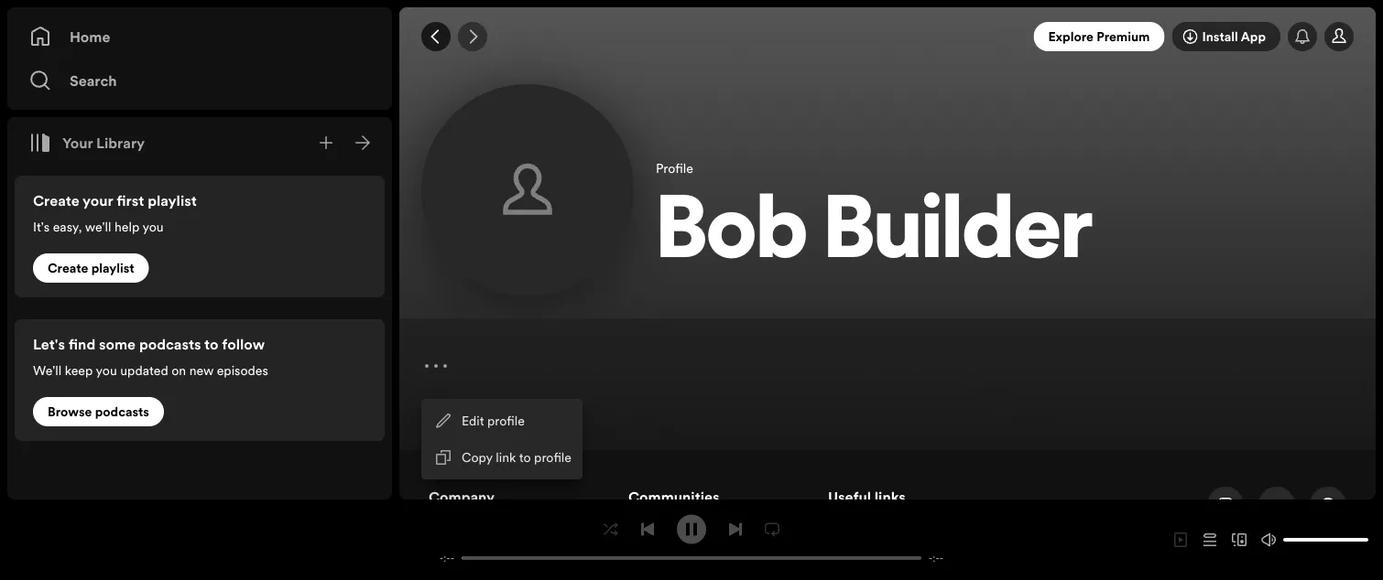 Task type: describe. For each thing, give the bounding box(es) containing it.
first
[[117, 191, 144, 211]]

explore premium
[[1049, 28, 1150, 45]]

menu containing edit profile
[[421, 399, 583, 480]]

let's
[[33, 334, 65, 355]]

copy
[[462, 449, 493, 467]]

choose photo
[[481, 212, 574, 232]]

bob builder button
[[656, 184, 1354, 290]]

browse podcasts link
[[33, 398, 164, 427]]

copy link to profile button
[[425, 440, 579, 476]]

disable repeat image
[[765, 523, 780, 537]]

browse podcasts
[[48, 404, 149, 421]]

library
[[96, 133, 145, 153]]

1 - from the left
[[440, 552, 444, 566]]

go forward image
[[465, 29, 480, 44]]

profile inside copy link to profile button
[[534, 449, 572, 467]]

main element
[[7, 7, 392, 500]]

create for your
[[33, 191, 79, 211]]

search
[[70, 71, 117, 91]]

it's
[[33, 218, 50, 235]]

we'll
[[85, 218, 111, 235]]

1 -:-- from the left
[[440, 552, 455, 566]]

bob builder
[[656, 191, 1093, 279]]

to inside copy link to profile button
[[519, 449, 531, 467]]

your
[[83, 191, 113, 211]]

twitter image
[[1270, 498, 1285, 513]]

create playlist button
[[33, 254, 149, 283]]

profile inside edit profile button
[[487, 413, 525, 430]]

edit profile button
[[425, 403, 579, 440]]

on
[[172, 362, 186, 379]]

2 -:-- from the left
[[929, 552, 944, 566]]

photo
[[536, 212, 574, 232]]

choose photo button
[[421, 84, 634, 297]]

top bar and user menu element
[[399, 7, 1376, 66]]

you for some
[[96, 362, 117, 379]]

choose
[[481, 212, 532, 232]]

2 - from the left
[[451, 552, 455, 566]]

edit
[[462, 413, 484, 430]]

playlist inside button
[[91, 260, 134, 277]]

links
[[875, 487, 906, 508]]

bob
[[656, 191, 808, 279]]

episodes
[[217, 362, 268, 379]]

instagram image
[[1219, 498, 1233, 513]]

we'll
[[33, 362, 62, 379]]

your
[[62, 133, 93, 153]]

search link
[[29, 62, 370, 99]]

install
[[1203, 28, 1239, 45]]

your library button
[[22, 125, 152, 161]]

you for first
[[142, 218, 164, 235]]

help
[[115, 218, 139, 235]]



Task type: vqa. For each thing, say whether or not it's contained in the screenshot.
player controls "ELEMENT"
yes



Task type: locate. For each thing, give the bounding box(es) containing it.
1 vertical spatial playlist
[[91, 260, 134, 277]]

you inside let's find some podcasts to follow we'll keep you updated on new episodes
[[96, 362, 117, 379]]

useful
[[828, 487, 871, 508]]

playlist
[[148, 191, 197, 211], [91, 260, 134, 277]]

explore premium button
[[1034, 22, 1165, 51]]

premium
[[1097, 28, 1150, 45]]

next image
[[728, 523, 743, 537]]

what's new image
[[1296, 29, 1310, 44]]

useful links
[[828, 487, 906, 508]]

podcasts down updated
[[95, 404, 149, 421]]

0 vertical spatial you
[[142, 218, 164, 235]]

pause image
[[684, 523, 699, 537]]

1 vertical spatial podcasts
[[95, 404, 149, 421]]

1 horizontal spatial profile
[[534, 449, 572, 467]]

you inside create your first playlist it's easy, we'll help you
[[142, 218, 164, 235]]

to up new
[[204, 334, 219, 355]]

to right link
[[519, 449, 531, 467]]

4 - from the left
[[940, 552, 944, 566]]

profile right edit
[[487, 413, 525, 430]]

profile
[[487, 413, 525, 430], [534, 449, 572, 467]]

1 horizontal spatial to
[[519, 449, 531, 467]]

some
[[99, 334, 136, 355]]

install app link
[[1172, 22, 1281, 51]]

3 - from the left
[[929, 552, 933, 566]]

facebook image
[[1321, 498, 1336, 513]]

0 vertical spatial playlist
[[148, 191, 197, 211]]

playlist inside create your first playlist it's easy, we'll help you
[[148, 191, 197, 211]]

explore
[[1049, 28, 1094, 45]]

0 vertical spatial create
[[33, 191, 79, 211]]

1 vertical spatial profile
[[534, 449, 572, 467]]

0 horizontal spatial you
[[96, 362, 117, 379]]

1 vertical spatial to
[[519, 449, 531, 467]]

create inside button
[[48, 260, 88, 277]]

profile
[[656, 159, 693, 177]]

browse
[[48, 404, 92, 421]]

1 vertical spatial you
[[96, 362, 117, 379]]

1 horizontal spatial -:--
[[929, 552, 944, 566]]

you right keep
[[96, 362, 117, 379]]

you
[[142, 218, 164, 235], [96, 362, 117, 379]]

1 horizontal spatial playlist
[[148, 191, 197, 211]]

create your first playlist it's easy, we'll help you
[[33, 191, 197, 235]]

connect to a device image
[[1232, 533, 1247, 548]]

home
[[70, 27, 110, 47]]

2 :- from the left
[[933, 552, 940, 566]]

copy link to profile
[[462, 449, 572, 467]]

link
[[496, 449, 516, 467]]

to inside let's find some podcasts to follow we'll keep you updated on new episodes
[[204, 334, 219, 355]]

Disable repeat checkbox
[[758, 515, 787, 545]]

0 horizontal spatial to
[[204, 334, 219, 355]]

builder
[[824, 191, 1093, 279]]

create playlist
[[48, 260, 134, 277]]

playlist right first
[[148, 191, 197, 211]]

0 horizontal spatial :-
[[444, 552, 451, 566]]

-:--
[[440, 552, 455, 566], [929, 552, 944, 566]]

keep
[[65, 362, 93, 379]]

follow
[[222, 334, 265, 355]]

1 horizontal spatial you
[[142, 218, 164, 235]]

app
[[1241, 28, 1266, 45]]

home link
[[29, 18, 370, 55]]

volume high image
[[1262, 533, 1276, 548]]

communities
[[629, 487, 720, 508]]

-
[[440, 552, 444, 566], [451, 552, 455, 566], [929, 552, 933, 566], [940, 552, 944, 566]]

1 horizontal spatial :-
[[933, 552, 940, 566]]

enable shuffle image
[[604, 523, 618, 537]]

playlist down 'help'
[[91, 260, 134, 277]]

1 :- from the left
[[444, 552, 451, 566]]

let's find some podcasts to follow we'll keep you updated on new episodes
[[33, 334, 268, 379]]

1 vertical spatial create
[[48, 260, 88, 277]]

create
[[33, 191, 79, 211], [48, 260, 88, 277]]

create for playlist
[[48, 260, 88, 277]]

updated
[[120, 362, 168, 379]]

0 horizontal spatial playlist
[[91, 260, 134, 277]]

edit profile
[[462, 413, 525, 430]]

go back image
[[429, 29, 443, 44]]

:-
[[444, 552, 451, 566], [933, 552, 940, 566]]

new
[[189, 362, 214, 379]]

0 horizontal spatial -:--
[[440, 552, 455, 566]]

previous image
[[640, 523, 655, 537]]

you right 'help'
[[142, 218, 164, 235]]

podcasts up on
[[139, 334, 201, 355]]

0 vertical spatial profile
[[487, 413, 525, 430]]

to
[[204, 334, 219, 355], [519, 449, 531, 467]]

podcasts
[[139, 334, 201, 355], [95, 404, 149, 421]]

your library
[[62, 133, 145, 153]]

easy,
[[53, 218, 82, 235]]

company
[[429, 487, 495, 508]]

player controls element
[[418, 515, 966, 566]]

create inside create your first playlist it's easy, we'll help you
[[33, 191, 79, 211]]

0 vertical spatial to
[[204, 334, 219, 355]]

podcasts inside let's find some podcasts to follow we'll keep you updated on new episodes
[[139, 334, 201, 355]]

create down easy,
[[48, 260, 88, 277]]

create up easy,
[[33, 191, 79, 211]]

menu
[[421, 399, 583, 480]]

bob builder element
[[399, 7, 1376, 581]]

profile right link
[[534, 449, 572, 467]]

install app
[[1203, 28, 1266, 45]]

find
[[69, 334, 95, 355]]

0 horizontal spatial profile
[[487, 413, 525, 430]]

0 vertical spatial podcasts
[[139, 334, 201, 355]]



